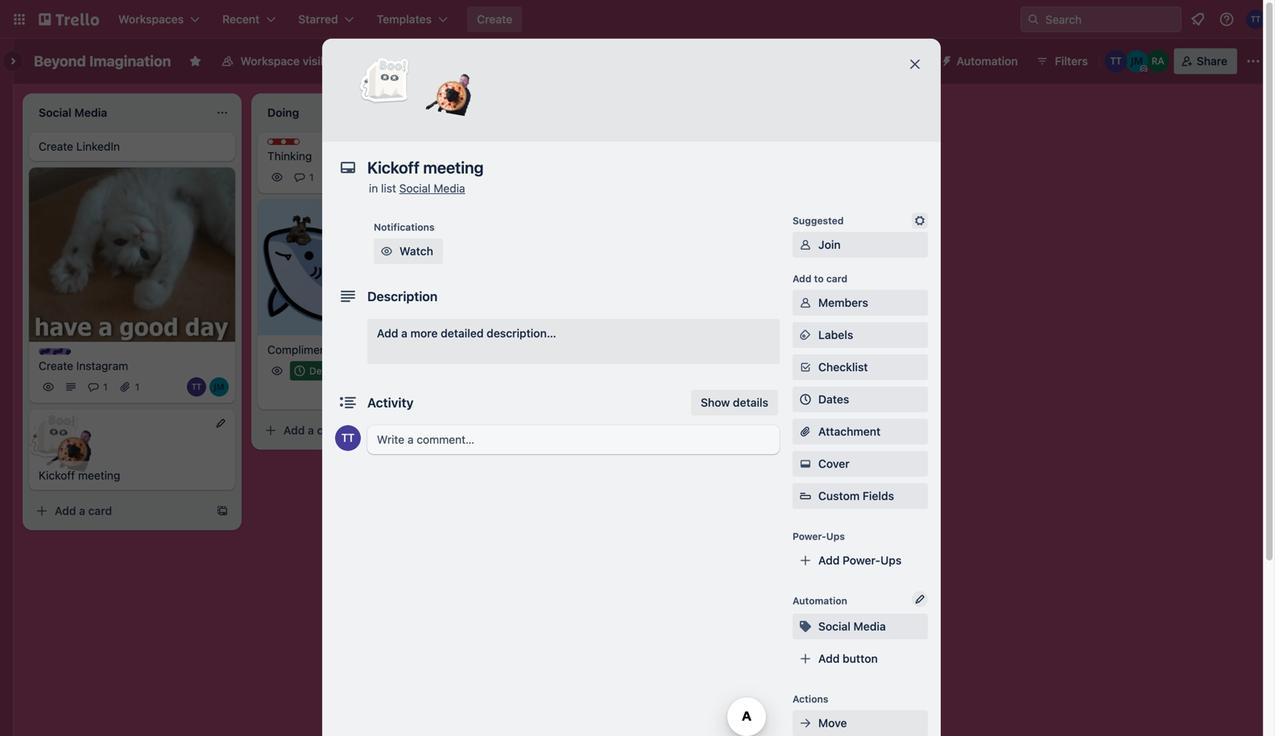 Task type: describe. For each thing, give the bounding box(es) containing it.
attachment
[[819, 425, 881, 438]]

automation button
[[934, 48, 1028, 74]]

custom fields
[[819, 490, 895, 503]]

a for add a card button to the bottom
[[79, 505, 85, 518]]

create from template… image
[[674, 318, 687, 331]]

show details link
[[691, 390, 778, 416]]

checklist link
[[793, 355, 928, 380]]

filters
[[1055, 54, 1088, 68]]

chef
[[353, 343, 378, 357]]

dec
[[309, 365, 327, 377]]

jeremy miller (jeremymiller198) image
[[1126, 50, 1149, 73]]

sm image for move
[[798, 716, 814, 732]]

add button button
[[793, 646, 928, 672]]

share button
[[1175, 48, 1238, 74]]

to
[[814, 273, 824, 284]]

imagination
[[89, 52, 171, 70]]

Search field
[[1021, 6, 1182, 32]]

workspace visible button
[[211, 48, 347, 74]]

2 horizontal spatial terry turtle (terryturtle) image
[[1247, 10, 1266, 29]]

a left more
[[401, 327, 408, 340]]

power- inside power-ups button
[[862, 54, 900, 68]]

actions
[[793, 694, 829, 705]]

in list social media
[[369, 182, 465, 195]]

create linkedin
[[39, 140, 120, 153]]

color: purple, title: none image
[[39, 349, 71, 355]]

0 notifications image
[[1189, 10, 1208, 29]]

watch
[[400, 245, 433, 258]]

primary element
[[0, 0, 1276, 39]]

sm image for automation
[[934, 48, 957, 71]]

kickoff
[[39, 469, 75, 482]]

back to home image
[[39, 6, 99, 32]]

join link
[[793, 232, 928, 258]]

add down 'custom' at right
[[819, 554, 840, 567]]

description
[[367, 289, 438, 304]]

0 horizontal spatial 1
[[103, 382, 108, 393]]

checklist
[[819, 361, 868, 374]]

beyond
[[34, 52, 86, 70]]

in
[[369, 182, 378, 195]]

power-ups button
[[830, 48, 931, 74]]

ups inside add power-ups link
[[881, 554, 902, 567]]

terry turtle (terryturtle) image for jeremy miller (jeremymiller198) icon
[[1105, 50, 1128, 73]]

suggested
[[793, 215, 844, 226]]

create instagram link
[[39, 358, 226, 374]]

social media button
[[793, 614, 928, 640]]

Board name text field
[[26, 48, 179, 74]]

board link
[[350, 48, 418, 74]]

ups inside power-ups button
[[900, 54, 922, 68]]

Dec 31 checkbox
[[290, 361, 345, 381]]

1 vertical spatial power-
[[793, 531, 827, 542]]

show menu image
[[1246, 53, 1262, 69]]

beyond imagination
[[34, 52, 171, 70]]

labels
[[819, 328, 854, 342]]

thoughts thinking
[[268, 139, 328, 163]]

description…
[[487, 327, 557, 340]]

custom fields button
[[793, 488, 928, 504]]

social media link
[[399, 182, 465, 195]]

create instagram
[[39, 360, 128, 373]]

1 horizontal spatial terry turtle (terryturtle) image
[[335, 425, 361, 451]]

1 vertical spatial add a card button
[[258, 418, 438, 444]]

detailed
[[441, 327, 484, 340]]

0 vertical spatial media
[[434, 182, 465, 195]]

add power-ups link
[[793, 548, 928, 574]]

automation inside automation button
[[957, 54, 1018, 68]]

workspace
[[240, 54, 300, 68]]

power- inside add power-ups link
[[843, 554, 881, 567]]

sm image for join
[[798, 237, 814, 253]]

sm image for suggested
[[912, 213, 928, 229]]

a for rightmost add a card button
[[537, 318, 543, 331]]

create for create instagram
[[39, 360, 73, 373]]

more
[[411, 327, 438, 340]]



Task type: locate. For each thing, give the bounding box(es) containing it.
a
[[537, 318, 543, 331], [401, 327, 408, 340], [308, 424, 314, 437], [79, 505, 85, 518]]

color: bold red, title: "thoughts" element
[[268, 139, 328, 151]]

labels link
[[793, 322, 928, 348]]

button
[[843, 652, 878, 666]]

1 vertical spatial media
[[854, 620, 886, 633]]

sm image inside labels 'link'
[[798, 327, 814, 343]]

add a card down dec 31 checkbox
[[284, 424, 341, 437]]

search image
[[1027, 13, 1040, 26]]

automation up social media
[[793, 595, 848, 607]]

0 vertical spatial terry turtle (terryturtle) image
[[187, 378, 206, 397]]

notifications
[[374, 222, 435, 233]]

1 vertical spatial create
[[39, 140, 73, 153]]

sm image left cover
[[798, 456, 814, 472]]

0 vertical spatial power-
[[862, 54, 900, 68]]

2 vertical spatial create
[[39, 360, 73, 373]]

compliment the chef
[[268, 343, 378, 357]]

dates
[[819, 393, 850, 406]]

custom
[[819, 490, 860, 503]]

sm image down 'actions'
[[798, 716, 814, 732]]

0 horizontal spatial power-ups
[[793, 531, 845, 542]]

1 vertical spatial create from template… image
[[216, 505, 229, 518]]

visible
[[303, 54, 337, 68]]

sm image inside watch button
[[379, 243, 395, 259]]

0 vertical spatial automation
[[957, 54, 1018, 68]]

add power-ups
[[819, 554, 902, 567]]

terry turtle (terryturtle) image down compliment the chef link
[[393, 384, 413, 403]]

workspace visible
[[240, 54, 337, 68]]

add up chef
[[377, 327, 398, 340]]

0 horizontal spatial create from template… image
[[216, 505, 229, 518]]

show details
[[701, 396, 769, 409]]

1 horizontal spatial add a card
[[284, 424, 341, 437]]

2 horizontal spatial add a card button
[[487, 312, 667, 337]]

add a card button
[[487, 312, 667, 337], [258, 418, 438, 444], [29, 499, 210, 524]]

sm image
[[934, 48, 957, 71], [798, 716, 814, 732]]

0 horizontal spatial media
[[434, 182, 465, 195]]

automation left filters button
[[957, 54, 1018, 68]]

share
[[1197, 54, 1228, 68]]

1 horizontal spatial terry turtle (terryturtle) image
[[1105, 50, 1128, 73]]

card
[[827, 273, 848, 284], [546, 318, 570, 331], [317, 424, 341, 437], [88, 505, 112, 518]]

attachment button
[[793, 419, 928, 445]]

add a card down kickoff meeting at the bottom of page
[[55, 505, 112, 518]]

create left linkedin
[[39, 140, 73, 153]]

2 horizontal spatial 1
[[309, 172, 314, 183]]

compliment
[[268, 343, 330, 357]]

terry turtle (terryturtle) image for the right jeremy miller (jeremymiller198) image
[[393, 384, 413, 403]]

create for create linkedin
[[39, 140, 73, 153]]

edit card image
[[214, 417, 227, 430]]

Write a comment text field
[[367, 425, 780, 454]]

0 horizontal spatial ruby anderson (rubyanderson7) image
[[438, 384, 458, 403]]

social media
[[819, 620, 886, 633]]

add button
[[819, 652, 878, 666]]

pete ghost image
[[359, 55, 411, 106]]

1 horizontal spatial social
[[819, 620, 851, 633]]

jeremy miller (jeremymiller198) image up edit card image
[[210, 378, 229, 397]]

terry turtle (terryturtle) image right open information menu image
[[1247, 10, 1266, 29]]

1 horizontal spatial media
[[854, 620, 886, 633]]

2 vertical spatial ups
[[881, 554, 902, 567]]

create button
[[467, 6, 522, 32]]

ruby anderson (rubyanderson7) image
[[1147, 50, 1170, 73], [438, 384, 458, 403]]

0 vertical spatial terry turtle (terryturtle) image
[[1247, 10, 1266, 29]]

social right list
[[399, 182, 431, 195]]

add a card
[[512, 318, 570, 331], [284, 424, 341, 437], [55, 505, 112, 518]]

move link
[[793, 711, 928, 737]]

thinking link
[[268, 148, 454, 164]]

linkedin
[[76, 140, 120, 153]]

0 vertical spatial sm image
[[934, 48, 957, 71]]

social inside button
[[819, 620, 851, 633]]

1 horizontal spatial 1
[[135, 382, 140, 393]]

a for the middle add a card button
[[308, 424, 314, 437]]

1 vertical spatial ups
[[827, 531, 845, 542]]

sm image left checklist
[[798, 359, 814, 376]]

terry turtle (terryturtle) image down "search" 'field'
[[1105, 50, 1128, 73]]

open information menu image
[[1219, 11, 1235, 27]]

sm image left join
[[798, 237, 814, 253]]

filters button
[[1031, 48, 1093, 74]]

sm image for watch
[[379, 243, 395, 259]]

ups up add power-ups
[[827, 531, 845, 542]]

1 horizontal spatial add a card button
[[258, 418, 438, 444]]

meeting
[[78, 469, 120, 482]]

sm image inside members link
[[798, 295, 814, 311]]

add a more detailed description…
[[377, 327, 557, 340]]

jeremy miller (jeremymiller198) image right activity on the bottom of page
[[416, 384, 435, 403]]

sm image right power-ups button
[[934, 48, 957, 71]]

create from template… image for the middle add a card button
[[445, 424, 458, 437]]

sm image inside "cover" link
[[798, 456, 814, 472]]

1 horizontal spatial sm image
[[934, 48, 957, 71]]

star or unstar board image
[[189, 55, 202, 68]]

sm image for labels
[[798, 327, 814, 343]]

0 vertical spatial add a card
[[512, 318, 570, 331]]

dates button
[[793, 387, 928, 413]]

media inside button
[[854, 620, 886, 633]]

sm image inside move 'link'
[[798, 716, 814, 732]]

0 horizontal spatial terry turtle (terryturtle) image
[[393, 384, 413, 403]]

move
[[819, 717, 847, 730]]

details
[[733, 396, 769, 409]]

2 vertical spatial add a card button
[[29, 499, 210, 524]]

1 horizontal spatial power-ups
[[862, 54, 922, 68]]

jeremy miller (jeremymiller198) image
[[210, 378, 229, 397], [416, 384, 435, 403]]

add a card right detailed
[[512, 318, 570, 331]]

add right detailed
[[512, 318, 534, 331]]

https://media3.giphy.com/media/uzbc1merae75kv3oqd/100w.gif?cid=ad960664cgd8q560jl16i4tqsq6qk30rgh2t6st4j6ihzo35&ep=v1_stickers_search&rid=100w.gif&ct=s image
[[426, 58, 485, 118]]

1
[[309, 172, 314, 183], [103, 382, 108, 393], [135, 382, 140, 393]]

add
[[793, 273, 812, 284], [512, 318, 534, 331], [377, 327, 398, 340], [284, 424, 305, 437], [55, 505, 76, 518], [819, 554, 840, 567], [819, 652, 840, 666]]

show
[[701, 396, 730, 409]]

1 horizontal spatial jeremy miller (jeremymiller198) image
[[416, 384, 435, 403]]

0 vertical spatial create from template… image
[[445, 424, 458, 437]]

list
[[381, 182, 396, 195]]

media up notifications
[[434, 182, 465, 195]]

social
[[399, 182, 431, 195], [819, 620, 851, 633]]

sm image left labels
[[798, 327, 814, 343]]

a right detailed
[[537, 318, 543, 331]]

sm image inside automation button
[[934, 48, 957, 71]]

power-ups inside button
[[862, 54, 922, 68]]

0 horizontal spatial terry turtle (terryturtle) image
[[187, 378, 206, 397]]

the
[[333, 343, 350, 357]]

terry turtle (terryturtle) image down 31 on the left of the page
[[335, 425, 361, 451]]

a down dec 31 checkbox
[[308, 424, 314, 437]]

add to card
[[793, 273, 848, 284]]

None text field
[[359, 153, 891, 182]]

create linkedin link
[[39, 139, 226, 155]]

0 vertical spatial power-ups
[[862, 54, 922, 68]]

sm image inside 'join' link
[[798, 237, 814, 253]]

1 vertical spatial sm image
[[798, 716, 814, 732]]

instagram
[[76, 360, 128, 373]]

0 vertical spatial add a card button
[[487, 312, 667, 337]]

add left button
[[819, 652, 840, 666]]

1 down thoughts thinking
[[309, 172, 314, 183]]

1 vertical spatial terry turtle (terryturtle) image
[[1105, 50, 1128, 73]]

create down color: purple, title: none image on the top left of page
[[39, 360, 73, 373]]

1 down create instagram link
[[135, 382, 140, 393]]

fields
[[863, 490, 895, 503]]

0 vertical spatial ruby anderson (rubyanderson7) image
[[1147, 50, 1170, 73]]

1 vertical spatial add a card
[[284, 424, 341, 437]]

ups left automation button
[[900, 54, 922, 68]]

2 horizontal spatial add a card
[[512, 318, 570, 331]]

thinking
[[268, 149, 312, 163]]

media up button
[[854, 620, 886, 633]]

ups
[[900, 54, 922, 68], [827, 531, 845, 542], [881, 554, 902, 567]]

0 vertical spatial ups
[[900, 54, 922, 68]]

sm image for cover
[[798, 456, 814, 472]]

add down kickoff
[[55, 505, 76, 518]]

kickoff meeting
[[39, 469, 120, 482]]

1 vertical spatial automation
[[793, 595, 848, 607]]

media
[[434, 182, 465, 195], [854, 620, 886, 633]]

create
[[477, 12, 513, 26], [39, 140, 73, 153], [39, 360, 73, 373]]

join
[[819, 238, 841, 251]]

sm image left watch
[[379, 243, 395, 259]]

sm image inside social media button
[[798, 619, 814, 635]]

members
[[819, 296, 869, 309]]

a down kickoff meeting at the bottom of page
[[79, 505, 85, 518]]

0 horizontal spatial automation
[[793, 595, 848, 607]]

add a more detailed description… link
[[367, 319, 780, 364]]

sm image for checklist
[[798, 359, 814, 376]]

automation
[[957, 54, 1018, 68], [793, 595, 848, 607]]

watch button
[[374, 239, 443, 264]]

1 vertical spatial ruby anderson (rubyanderson7) image
[[438, 384, 458, 403]]

0 vertical spatial create
[[477, 12, 513, 26]]

board
[[377, 54, 409, 68]]

0 horizontal spatial sm image
[[798, 716, 814, 732]]

terry turtle (terryturtle) image
[[187, 378, 206, 397], [335, 425, 361, 451]]

create from template… image
[[445, 424, 458, 437], [216, 505, 229, 518]]

31
[[330, 365, 341, 377]]

sm image inside "checklist" link
[[798, 359, 814, 376]]

0 horizontal spatial jeremy miller (jeremymiller198) image
[[210, 378, 229, 397]]

thoughts
[[284, 139, 328, 151]]

power-
[[862, 54, 900, 68], [793, 531, 827, 542], [843, 554, 881, 567]]

activity
[[367, 395, 414, 411]]

compliment the chef link
[[268, 342, 454, 358]]

create up https://media3.giphy.com/media/uzbc1merae75kv3oqd/100w.gif?cid=ad960664cgd8q560jl16i4tqsq6qk30rgh2t6st4j6ihzo35&ep=v1_stickers_search&rid=100w.gif&ct=s image
[[477, 12, 513, 26]]

0 vertical spatial social
[[399, 182, 431, 195]]

0 horizontal spatial social
[[399, 182, 431, 195]]

add down dec 31 checkbox
[[284, 424, 305, 437]]

kickoff meeting link
[[39, 468, 226, 484]]

terry turtle (terryturtle) image
[[1247, 10, 1266, 29], [1105, 50, 1128, 73], [393, 384, 413, 403]]

cover link
[[793, 451, 928, 477]]

sm image
[[912, 213, 928, 229], [798, 237, 814, 253], [379, 243, 395, 259], [798, 295, 814, 311], [798, 327, 814, 343], [798, 359, 814, 376], [798, 456, 814, 472], [798, 619, 814, 635]]

2 vertical spatial add a card
[[55, 505, 112, 518]]

cover
[[819, 457, 850, 471]]

social up add button
[[819, 620, 851, 633]]

power-ups
[[862, 54, 922, 68], [793, 531, 845, 542]]

dec 31
[[309, 365, 341, 377]]

1 horizontal spatial ruby anderson (rubyanderson7) image
[[1147, 50, 1170, 73]]

ruby anderson (rubyanderson7) image left share button
[[1147, 50, 1170, 73]]

ruby anderson (rubyanderson7) image right activity on the bottom of page
[[438, 384, 458, 403]]

create for create
[[477, 12, 513, 26]]

0 horizontal spatial add a card button
[[29, 499, 210, 524]]

2 vertical spatial power-
[[843, 554, 881, 567]]

1 vertical spatial power-ups
[[793, 531, 845, 542]]

1 vertical spatial social
[[819, 620, 851, 633]]

sm image for members
[[798, 295, 814, 311]]

0 horizontal spatial add a card
[[55, 505, 112, 518]]

add left to
[[793, 273, 812, 284]]

create inside button
[[477, 12, 513, 26]]

1 vertical spatial terry turtle (terryturtle) image
[[335, 425, 361, 451]]

ups down fields
[[881, 554, 902, 567]]

1 down instagram
[[103, 382, 108, 393]]

2 vertical spatial terry turtle (terryturtle) image
[[393, 384, 413, 403]]

1 horizontal spatial automation
[[957, 54, 1018, 68]]

sm image left social media
[[798, 619, 814, 635]]

terry turtle (terryturtle) image down create instagram link
[[187, 378, 206, 397]]

create from template… image for add a card button to the bottom
[[216, 505, 229, 518]]

1 horizontal spatial create from template… image
[[445, 424, 458, 437]]

members link
[[793, 290, 928, 316]]

sm image down add to card
[[798, 295, 814, 311]]

sm image up 'join' link on the right top
[[912, 213, 928, 229]]



Task type: vqa. For each thing, say whether or not it's contained in the screenshot.
"Close" icon
no



